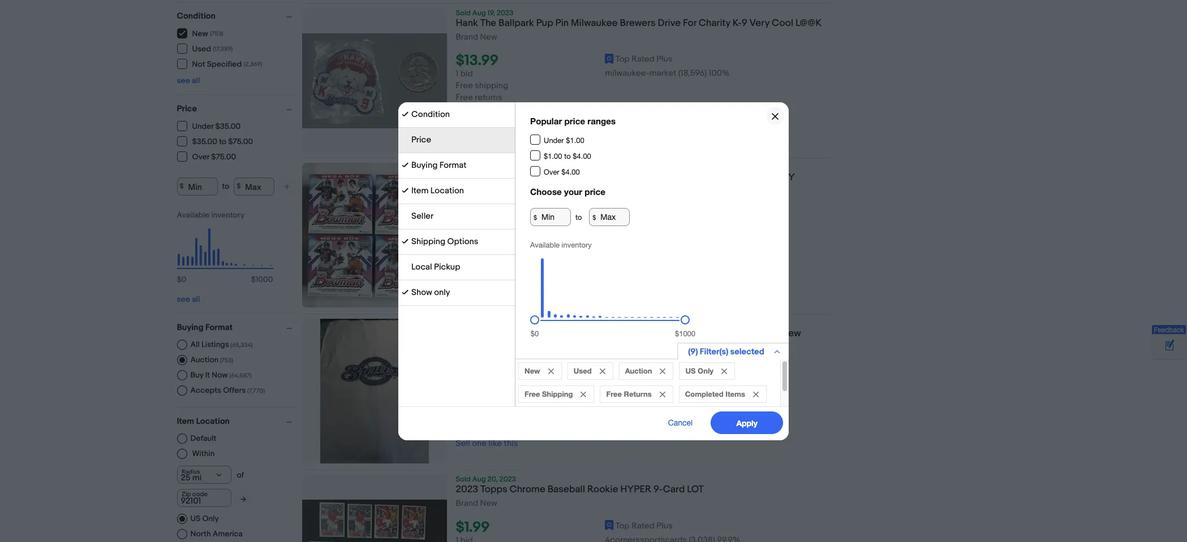 Task type: locate. For each thing, give the bounding box(es) containing it.
baseball inside milwaukee brewers promo sga blanket big huge 39" x 56" baseball brand new l@@k !
[[714, 328, 752, 340]]

4 top rated plus from the top
[[616, 521, 673, 532]]

buying for buying format tab
[[412, 160, 438, 171]]

0 vertical spatial condition
[[177, 10, 216, 21]]

0 horizontal spatial baseball
[[548, 485, 585, 496]]

listings
[[202, 340, 229, 350]]

see
[[177, 76, 190, 85], [177, 295, 190, 304]]

1 view similar active items link from the top
[[456, 104, 551, 115]]

sold inside "sold  aug 19, 2023 hank the ballpark pup pin milwaukee brewers drive for charity k-9 very cool l@@k brand new"
[[456, 8, 471, 18]]

feedback
[[1155, 327, 1185, 335]]

100% inside milwaukee-market (18,596) 100% free shipping
[[709, 391, 730, 402]]

view down options
[[456, 271, 475, 281]]

1 returns from the top
[[475, 92, 503, 103]]

tab list containing condition
[[399, 102, 515, 306]]

sold left the the
[[456, 8, 471, 18]]

0 horizontal spatial available
[[177, 210, 210, 220]]

inventory
[[211, 210, 245, 220], [562, 241, 592, 249]]

2 similar from the top
[[477, 271, 502, 281]]

19, for $79.99
[[488, 163, 495, 172]]

None text field
[[177, 489, 231, 508]]

baseball left trading at the top right of the page
[[592, 172, 630, 183]]

sell
[[456, 116, 470, 127], [456, 283, 470, 293], [456, 439, 470, 450]]

3 sold from the top
[[456, 476, 471, 485]]

1 horizontal spatial under
[[544, 136, 564, 144]]

baseball
[[592, 172, 630, 183], [714, 328, 752, 340], [548, 485, 585, 496]]

1 (18,596) from the top
[[679, 68, 707, 79]]

us down (9)
[[686, 367, 696, 376]]

2 active from the top
[[504, 271, 527, 281]]

buying format up the "item location" tab
[[412, 160, 467, 171]]

0 vertical spatial us only
[[686, 367, 714, 376]]

19, right of
[[488, 163, 495, 172]]

0 vertical spatial 100%
[[709, 68, 730, 79]]

100% down 'remove filter - item location - us only' image
[[709, 391, 730, 402]]

1 sell from the top
[[456, 116, 470, 127]]

under up $35.00 to $75.00 link
[[192, 122, 214, 131]]

2 1 bid from the top
[[456, 235, 473, 246]]

1 horizontal spatial inventory
[[562, 241, 592, 249]]

1 vertical spatial baseball
[[714, 328, 752, 340]]

2023
[[497, 8, 514, 18], [497, 163, 514, 172], [500, 476, 516, 485], [456, 485, 478, 496]]

1
[[456, 69, 459, 79], [456, 235, 459, 246]]

1 vertical spatial inventory
[[562, 241, 592, 249]]

location inside tab
[[431, 185, 464, 196]]

filter applied image for item location
[[402, 187, 409, 194]]

l@@k right cool
[[796, 18, 822, 29]]

0 vertical spatial sell one like this link
[[456, 116, 518, 127]]

graph of available inventory between $0 and $1000+ image
[[177, 210, 273, 290], [530, 241, 691, 325]]

buying format for buying format dropdown button
[[177, 322, 233, 333]]

view similar active items link
[[456, 104, 551, 115], [456, 271, 551, 281]]

$75.00
[[228, 137, 253, 147], [211, 152, 236, 162]]

1 vertical spatial location
[[196, 416, 230, 427]]

cancel
[[668, 419, 693, 428]]

sold inside sold  aug 20, 2023 2023 topps chrome baseball rookie hyper 9-card lot brand new
[[456, 476, 471, 485]]

1 vertical spatial us only
[[191, 514, 219, 524]]

0 horizontal spatial location
[[196, 416, 230, 427]]

(18,596) for milwaukee-market (18,596) 100% free shipping free returns view similar active items sell one like this
[[679, 68, 707, 79]]

top down "sold  aug 19, 2023 hank the ballpark pup pin milwaukee brewers drive for charity k-9 very cool l@@k brand new"
[[616, 54, 630, 65]]

auction (753)
[[191, 355, 233, 365]]

0 vertical spatial buying format
[[412, 160, 467, 171]]

sold  aug 19, 2023 hank the ballpark pup pin milwaukee brewers drive for charity k-9 very cool l@@k brand new
[[456, 8, 822, 42]]

9-
[[654, 485, 663, 496]]

item location tab
[[399, 179, 515, 204]]

0 vertical spatial milwaukee-
[[605, 68, 650, 79]]

0 vertical spatial baseball
[[592, 172, 630, 183]]

item for the "item location" tab
[[412, 185, 429, 196]]

remove filter - show only - free returns image
[[660, 392, 666, 398]]

1 vertical spatial used
[[574, 367, 592, 376]]

used left remove filter - condition - used image
[[574, 367, 592, 376]]

lot
[[456, 172, 472, 183], [687, 485, 704, 496]]

filter applied image inside the "item location" tab
[[402, 187, 409, 194]]

$1.00 up $1.00 to $4.00
[[566, 136, 585, 144]]

2 milwaukee- from the top
[[605, 391, 650, 402]]

baseball up the (9) filter(s) selected dropdown button
[[714, 328, 752, 340]]

shipping for milwaukee-market (18,596) 100% free shipping
[[475, 403, 508, 414]]

shipping
[[412, 236, 446, 247], [542, 390, 573, 399]]

baseball for brand
[[714, 328, 752, 340]]

lot inside sold  aug 20, 2023 2023 topps chrome baseball rookie hyper 9-card lot brand new
[[687, 485, 704, 496]]

north
[[191, 530, 211, 539]]

0 vertical spatial buying
[[412, 160, 438, 171]]

top rated plus up returns
[[616, 377, 673, 387]]

1 vertical spatial aug
[[473, 163, 486, 172]]

bid
[[461, 69, 473, 79], [461, 235, 473, 246]]

returns inside milwaukee-market (18,596) 100% free shipping free returns view similar active items sell one like this
[[475, 92, 503, 103]]

1 plus from the top
[[657, 54, 673, 65]]

sell one like this link down pickup
[[456, 283, 518, 293]]

2 filter applied image from the top
[[402, 187, 409, 194]]

0 horizontal spatial brewers
[[505, 328, 541, 340]]

item inside tab
[[412, 185, 429, 196]]

4 plus from the top
[[657, 521, 673, 532]]

1 vertical spatial market
[[650, 391, 677, 402]]

milwaukee right pin
[[571, 18, 618, 29]]

local
[[412, 262, 432, 273]]

maximum value in $ text field down "lot of 4 (four) 2021 bowman baseball trading cards mega boxes factory sealed" heading
[[590, 208, 630, 226]]

1 horizontal spatial buying format
[[412, 160, 467, 171]]

1 horizontal spatial item
[[412, 185, 429, 196]]

shipping down $79.99
[[475, 247, 508, 258]]

milwaukee-
[[605, 68, 650, 79], [605, 391, 650, 402]]

all for price
[[192, 295, 200, 304]]

like left popular
[[489, 116, 502, 127]]

aug inside sold  aug 20, 2023 2023 topps chrome baseball rookie hyper 9-card lot brand new
[[473, 476, 486, 485]]

top for $79.99
[[616, 220, 630, 231]]

0 vertical spatial like
[[489, 116, 502, 127]]

dialog
[[0, 0, 1188, 543]]

1 market from the top
[[650, 68, 677, 79]]

2 this from the top
[[504, 283, 518, 293]]

popular price ranges
[[530, 116, 616, 126]]

1 this from the top
[[504, 116, 518, 127]]

shipping inside tab
[[412, 236, 446, 247]]

like inside free shipping free returns view similar active items sell one like this
[[489, 283, 502, 293]]

market for milwaukee-market (18,596) 100% free shipping
[[650, 391, 677, 402]]

1 horizontal spatial lot
[[687, 485, 704, 496]]

shipping down $13.99
[[475, 80, 508, 91]]

(18,596) inside milwaukee-market (18,596) 100% free shipping free returns view similar active items sell one like this
[[679, 68, 707, 79]]

baseball inside sold  aug 19, 2023 lot of 4 (four) 2021 bowman baseball trading cards mega boxes factory sealed brand new
[[592, 172, 630, 183]]

apply
[[737, 418, 758, 428]]

0 vertical spatial all
[[192, 76, 200, 85]]

baseball for trading
[[592, 172, 630, 183]]

top rated plus
[[616, 54, 673, 65], [616, 220, 673, 231], [616, 377, 673, 387], [616, 521, 673, 532]]

like
[[489, 116, 502, 127], [489, 283, 502, 293], [489, 439, 502, 450]]

100%
[[709, 68, 730, 79], [709, 391, 730, 402]]

like right only
[[489, 283, 502, 293]]

like up 20,
[[489, 439, 502, 450]]

brewers left promo
[[505, 328, 541, 340]]

view similar active items link for $13.99
[[456, 104, 551, 115]]

$4.00
[[573, 152, 592, 160], [562, 168, 580, 176]]

1 vertical spatial sell
[[456, 283, 470, 293]]

0 vertical spatial active
[[504, 104, 527, 115]]

over inside dialog
[[544, 168, 560, 176]]

this inside milwaukee-market (18,596) 100% free shipping free returns view similar active items sell one like this
[[504, 116, 518, 127]]

(753) up "used (17,389)"
[[210, 30, 223, 37]]

new inside milwaukee brewers promo sga blanket big huge 39" x 56" baseball brand new l@@k !
[[782, 328, 801, 340]]

0 horizontal spatial us only
[[191, 514, 219, 524]]

2 market from the top
[[650, 391, 677, 402]]

1 vertical spatial us
[[191, 514, 201, 524]]

similar down $13.99
[[477, 104, 502, 115]]

sold  aug 19, 2023 lot of 4 (four) 2021 bowman baseball trading cards mega boxes factory sealed brand new
[[456, 163, 795, 209]]

1 100% from the top
[[709, 68, 730, 79]]

sell inside free shipping free returns view similar active items sell one like this
[[456, 283, 470, 293]]

not
[[192, 59, 205, 69]]

0 vertical spatial 19,
[[488, 8, 495, 18]]

0 vertical spatial (753)
[[210, 30, 223, 37]]

0 vertical spatial view similar active items link
[[456, 104, 551, 115]]

filter applied image inside buying format tab
[[402, 162, 409, 168]]

minimum value in $ text field for rightmost maximum value in $ text field
[[530, 208, 571, 226]]

condition for condition tab
[[412, 109, 450, 120]]

1 bid up pickup
[[456, 235, 473, 246]]

2 top from the top
[[616, 220, 630, 231]]

milwaukee- inside milwaukee-market (18,596) 100% free shipping free returns view similar active items sell one like this
[[605, 68, 650, 79]]

2 aug from the top
[[473, 163, 486, 172]]

maximum value in $ text field down over $75.00
[[234, 177, 275, 196]]

shipping down the seller
[[412, 236, 446, 247]]

free
[[456, 80, 473, 91], [456, 92, 473, 103], [456, 247, 473, 258], [456, 259, 473, 270], [525, 390, 540, 399], [607, 390, 622, 399], [456, 403, 473, 414]]

rated for $13.99
[[632, 54, 655, 65]]

0 vertical spatial price
[[177, 103, 197, 114]]

rated down '2023 topps chrome baseball rookie hyper 9-card lot' link
[[632, 521, 655, 532]]

2 like from the top
[[489, 283, 502, 293]]

new inside dialog
[[525, 367, 540, 376]]

0
[[182, 275, 186, 284]]

top down sold  aug 19, 2023 lot of 4 (four) 2021 bowman baseball trading cards mega boxes factory sealed brand new
[[616, 220, 630, 231]]

0 horizontal spatial lot
[[456, 172, 472, 183]]

0 vertical spatial milwaukee
[[571, 18, 618, 29]]

2 vertical spatial sell
[[456, 439, 470, 450]]

brand up $1.99
[[456, 499, 478, 510]]

1 vertical spatial filter applied image
[[402, 187, 409, 194]]

plus for $79.99
[[657, 220, 673, 231]]

0 vertical spatial over
[[192, 152, 210, 162]]

filter applied image
[[402, 111, 409, 117], [402, 187, 409, 194], [402, 289, 409, 296]]

brewers inside milwaukee brewers promo sga blanket big huge 39" x 56" baseball brand new l@@k !
[[505, 328, 541, 340]]

format up the "item location" tab
[[440, 160, 467, 171]]

top rated plus for $79.99
[[616, 220, 673, 231]]

2023 right 4
[[497, 163, 514, 172]]

over
[[192, 152, 210, 162], [544, 168, 560, 176]]

item up default link
[[177, 416, 194, 427]]

1 vertical spatial price
[[412, 134, 431, 145]]

rated
[[632, 54, 655, 65], [632, 220, 655, 231], [632, 377, 655, 387], [632, 521, 655, 532]]

condition inside condition tab
[[412, 109, 450, 120]]

3 shipping from the top
[[475, 403, 508, 414]]

one right only
[[472, 283, 487, 293]]

1 horizontal spatial item location
[[412, 185, 464, 196]]

see all down 0
[[177, 295, 200, 304]]

buying format for buying format tab
[[412, 160, 467, 171]]

price inside tab list
[[412, 134, 431, 145]]

brand inside sold  aug 20, 2023 2023 topps chrome baseball rookie hyper 9-card lot brand new
[[456, 499, 478, 510]]

price
[[177, 103, 197, 114], [412, 134, 431, 145]]

(18,596) inside milwaukee-market (18,596) 100% free shipping
[[679, 391, 707, 402]]

remove filter - shipping options - free shipping image
[[581, 392, 587, 398]]

0 vertical spatial 1 bid
[[456, 69, 473, 79]]

market inside milwaukee-market (18,596) 100% free shipping free returns view similar active items sell one like this
[[650, 68, 677, 79]]

2 sell one like this link from the top
[[456, 283, 518, 293]]

market down the drive
[[650, 68, 677, 79]]

2 items from the top
[[529, 271, 551, 281]]

pickup
[[434, 262, 460, 273]]

$4.00 down $1.00 to $4.00
[[562, 168, 580, 176]]

remove filter - show only - completed items image
[[754, 392, 759, 398]]

3 filter applied image from the top
[[402, 289, 409, 296]]

under for under $1.00
[[544, 136, 564, 144]]

2 top rated plus from the top
[[616, 220, 673, 231]]

$4.00 down the under $1.00
[[573, 152, 592, 160]]

minimum value in $ text field down the 'choose' in the top left of the page
[[530, 208, 571, 226]]

active inside milwaukee-market (18,596) 100% free shipping free returns view similar active items sell one like this
[[504, 104, 527, 115]]

buying format up the all
[[177, 322, 233, 333]]

buying
[[412, 160, 438, 171], [177, 322, 204, 333]]

milwaukee-market (18,596) 100% free shipping
[[456, 391, 730, 414]]

l@@k left !
[[456, 340, 482, 352]]

1 horizontal spatial available
[[530, 241, 560, 249]]

topps
[[481, 485, 508, 496]]

1 sold from the top
[[456, 8, 471, 18]]

condition
[[177, 10, 216, 21], [412, 109, 450, 120]]

1 horizontal spatial l@@k
[[796, 18, 822, 29]]

filter applied image inside condition tab
[[402, 111, 409, 117]]

auction for auction
[[625, 367, 652, 376]]

shipping options tab
[[399, 230, 515, 255]]

2 1 from the top
[[456, 235, 459, 246]]

returns down options
[[475, 259, 503, 270]]

milwaukee- for milwaukee-market (18,596) 100% free shipping free returns view similar active items sell one like this
[[605, 68, 650, 79]]

aug
[[473, 8, 486, 18], [473, 163, 486, 172], [473, 476, 486, 485]]

$1.00
[[566, 136, 585, 144], [544, 152, 562, 160]]

0 vertical spatial market
[[650, 68, 677, 79]]

view similar active items link down options
[[456, 271, 551, 281]]

2 vertical spatial sold
[[456, 476, 471, 485]]

show only tab
[[399, 281, 515, 306]]

1 vertical spatial lot
[[687, 485, 704, 496]]

available inside dialog
[[530, 241, 560, 249]]

1 vertical spatial available inventory
[[530, 241, 592, 249]]

l@@k inside "sold  aug 19, 2023 hank the ballpark pup pin milwaukee brewers drive for charity k-9 very cool l@@k brand new"
[[796, 18, 822, 29]]

2 19, from the top
[[488, 163, 495, 172]]

1 shipping from the top
[[475, 80, 508, 91]]

0 horizontal spatial l@@k
[[456, 340, 482, 352]]

shipping down remove filter - condition - new image
[[542, 390, 573, 399]]

one up buying format tab
[[472, 116, 487, 127]]

2 filter applied image from the top
[[402, 238, 409, 245]]

1 horizontal spatial milwaukee
[[571, 18, 618, 29]]

1 vertical spatial $75.00
[[211, 152, 236, 162]]

3 aug from the top
[[473, 476, 486, 485]]

milwaukee brewers promo sga blanket big huge 39" x 56" baseball brand new l@@k ! link
[[456, 328, 829, 355]]

buying format inside tab
[[412, 160, 467, 171]]

2 horizontal spatial baseball
[[714, 328, 752, 340]]

filter applied image for show only
[[402, 289, 409, 296]]

new inside "sold  aug 19, 2023 hank the ballpark pup pin milwaukee brewers drive for charity k-9 very cool l@@k brand new"
[[480, 32, 497, 42]]

1 vertical spatial only
[[202, 514, 219, 524]]

0 vertical spatial only
[[698, 367, 714, 376]]

only up north america link at bottom left
[[202, 514, 219, 524]]

item location inside tab
[[412, 185, 464, 196]]

sold inside sold  aug 19, 2023 lot of 4 (four) 2021 bowman baseball trading cards mega boxes factory sealed brand new
[[456, 163, 471, 172]]

4 top from the top
[[616, 521, 630, 532]]

over up the 'choose' in the top left of the page
[[544, 168, 560, 176]]

sold
[[456, 8, 471, 18], [456, 163, 471, 172], [456, 476, 471, 485]]

1 vertical spatial under
[[544, 136, 564, 144]]

$35.00
[[215, 122, 241, 131], [192, 137, 217, 147]]

view similar active items link up popular
[[456, 104, 551, 115]]

top down hyper
[[616, 521, 630, 532]]

100% for milwaukee-market (18,596) 100% free shipping free returns view similar active items sell one like this
[[709, 68, 730, 79]]

brand up the selected in the right of the page
[[754, 328, 780, 340]]

items
[[529, 104, 551, 115], [529, 271, 551, 281]]

0 vertical spatial one
[[472, 116, 487, 127]]

1 19, from the top
[[488, 8, 495, 18]]

1 horizontal spatial baseball
[[592, 172, 630, 183]]

0 horizontal spatial item location
[[177, 416, 230, 427]]

1 aug from the top
[[473, 8, 486, 18]]

all up the all
[[192, 295, 200, 304]]

location down buying format tab
[[431, 185, 464, 196]]

hank the ballpark pup pin milwaukee brewers drive for charity k-9 very cool l@@k heading
[[456, 18, 822, 29]]

america
[[213, 530, 243, 539]]

1 bid up condition tab
[[456, 69, 473, 79]]

price down condition tab
[[412, 134, 431, 145]]

1 vertical spatial available
[[530, 241, 560, 249]]

1 vertical spatial like
[[489, 283, 502, 293]]

1 vertical spatial this
[[504, 283, 518, 293]]

1 vertical spatial 1 bid
[[456, 235, 473, 246]]

top up free returns
[[616, 377, 630, 387]]

format inside tab
[[440, 160, 467, 171]]

0 vertical spatial this
[[504, 116, 518, 127]]

2 shipping from the top
[[475, 247, 508, 258]]

one inside free shipping free returns view similar active items sell one like this
[[472, 283, 487, 293]]

us up north
[[191, 514, 201, 524]]

$
[[180, 182, 184, 191], [237, 182, 241, 191], [534, 214, 537, 221], [593, 214, 596, 221], [177, 275, 182, 284], [251, 275, 256, 284]]

(2,369)
[[244, 61, 262, 68]]

milwaukee- down "sold  aug 19, 2023 hank the ballpark pup pin milwaukee brewers drive for charity k-9 very cool l@@k brand new"
[[605, 68, 650, 79]]

2023 right 20,
[[500, 476, 516, 485]]

used up not
[[192, 44, 211, 54]]

0 vertical spatial item
[[412, 185, 429, 196]]

0 horizontal spatial shipping
[[412, 236, 446, 247]]

price up the under $1.00
[[565, 116, 585, 126]]

shipping inside milwaukee-market (18,596) 100% free shipping free returns view similar active items sell one like this
[[475, 80, 508, 91]]

3 rated from the top
[[632, 377, 655, 387]]

sealed
[[456, 184, 491, 195]]

milwaukee up !
[[456, 328, 503, 340]]

all
[[192, 76, 200, 85], [192, 295, 200, 304]]

tab list
[[399, 102, 515, 306]]

aug inside "sold  aug 19, 2023 hank the ballpark pup pin milwaukee brewers drive for charity k-9 very cool l@@k brand new"
[[473, 8, 486, 18]]

top rated plus for $13.99
[[616, 54, 673, 65]]

1 horizontal spatial brewers
[[620, 18, 656, 29]]

$75.00 down under $35.00
[[228, 137, 253, 147]]

1 bid
[[456, 69, 473, 79], [456, 235, 473, 246]]

4
[[489, 172, 495, 183]]

1 one from the top
[[472, 116, 487, 127]]

2 see all from the top
[[177, 295, 200, 304]]

$1.00 up the 'over $4.00'
[[544, 152, 562, 160]]

filter applied image inside show only "tab"
[[402, 289, 409, 296]]

1 up pickup
[[456, 235, 459, 246]]

popular
[[530, 116, 562, 126]]

1 vertical spatial milwaukee
[[456, 328, 503, 340]]

2023 inside "sold  aug 19, 2023 hank the ballpark pup pin milwaukee brewers drive for charity k-9 very cool l@@k brand new"
[[497, 8, 514, 18]]

2 (18,596) from the top
[[679, 391, 707, 402]]

available
[[177, 210, 210, 220], [530, 241, 560, 249]]

aug left 20,
[[473, 476, 486, 485]]

0 vertical spatial returns
[[475, 92, 503, 103]]

1 similar from the top
[[477, 104, 502, 115]]

1 for $13.99
[[456, 69, 459, 79]]

item up the seller
[[412, 185, 429, 196]]

shipping inside milwaukee-market (18,596) 100% free shipping
[[475, 403, 508, 414]]

4 rated from the top
[[632, 521, 655, 532]]

(18,596) for milwaukee-market (18,596) 100% free shipping
[[679, 391, 707, 402]]

buying format
[[412, 160, 467, 171], [177, 322, 233, 333]]

1 top from the top
[[616, 54, 630, 65]]

over down $35.00 to $75.00 link
[[192, 152, 210, 162]]

plus down the drive
[[657, 54, 673, 65]]

1 all from the top
[[192, 76, 200, 85]]

2023 for $1.99
[[500, 476, 516, 485]]

see all button down not
[[177, 76, 200, 85]]

2 view from the top
[[456, 271, 475, 281]]

0 vertical spatial format
[[440, 160, 467, 171]]

2023 topps chrome baseball rookie hyper 9-card lot image
[[302, 501, 447, 543]]

19, inside sold  aug 19, 2023 lot of 4 (four) 2021 bowman baseball trading cards mega boxes factory sealed brand new
[[488, 163, 495, 172]]

19, inside "sold  aug 19, 2023 hank the ballpark pup pin milwaukee brewers drive for charity k-9 very cool l@@k brand new"
[[488, 8, 495, 18]]

see all for condition
[[177, 76, 200, 85]]

brand down "sealed"
[[456, 198, 478, 209]]

1 filter applied image from the top
[[402, 111, 409, 117]]

100% inside milwaukee-market (18,596) 100% free shipping free returns view similar active items sell one like this
[[709, 68, 730, 79]]

1 see all from the top
[[177, 76, 200, 85]]

hank the ballpark pup pin milwaukee brewers drive for charity k-9 very cool l@@k image
[[302, 34, 447, 128]]

3 sell from the top
[[456, 439, 470, 450]]

1 horizontal spatial condition
[[412, 109, 450, 120]]

1 rated from the top
[[632, 54, 655, 65]]

1 vertical spatial buying format
[[177, 322, 233, 333]]

brand inside milwaukee brewers promo sga blanket big huge 39" x 56" baseball brand new l@@k !
[[754, 328, 780, 340]]

1 see from the top
[[177, 76, 190, 85]]

Minimum Value in $ text field
[[177, 177, 218, 196], [530, 208, 571, 226]]

1 items from the top
[[529, 104, 551, 115]]

2 returns from the top
[[475, 259, 503, 270]]

2 one from the top
[[472, 283, 487, 293]]

hank the ballpark pup pin milwaukee brewers drive for charity k-9 very cool l@@k link
[[456, 18, 829, 32]]

2 vertical spatial baseball
[[548, 485, 585, 496]]

sga
[[574, 328, 594, 340]]

1 vertical spatial brewers
[[505, 328, 541, 340]]

format for buying format dropdown button
[[206, 322, 233, 333]]

plus
[[657, 54, 673, 65], [657, 220, 673, 231], [657, 377, 673, 387], [657, 521, 673, 532]]

item
[[412, 185, 429, 196], [177, 416, 194, 427]]

auction for auction (753)
[[191, 355, 219, 365]]

buying inside tab
[[412, 160, 438, 171]]

returns down $13.99
[[475, 92, 503, 103]]

filter applied image for shipping
[[402, 238, 409, 245]]

buying up the "item location" tab
[[412, 160, 438, 171]]

0 horizontal spatial inventory
[[211, 210, 245, 220]]

2 100% from the top
[[709, 391, 730, 402]]

1 top rated plus from the top
[[616, 54, 673, 65]]

1 vertical spatial format
[[206, 322, 233, 333]]

milwaukee- inside milwaukee-market (18,596) 100% free shipping
[[605, 391, 650, 402]]

sell one like this link up 20,
[[456, 439, 518, 450]]

lot of 4 (four) 2021 bowman baseball trading cards mega boxes factory sealed heading
[[456, 172, 795, 195]]

aug inside sold  aug 19, 2023 lot of 4 (four) 2021 bowman baseball trading cards mega boxes factory sealed brand new
[[473, 163, 486, 172]]

0 vertical spatial filter applied image
[[402, 111, 409, 117]]

us only up north
[[191, 514, 219, 524]]

sold for $79.99
[[456, 163, 471, 172]]

0 vertical spatial minimum value in $ text field
[[177, 177, 218, 196]]

minimum value in $ text field down over $75.00 link
[[177, 177, 218, 196]]

(753) inside 'auction (753)'
[[220, 357, 233, 364]]

over for over $75.00
[[192, 152, 210, 162]]

plus for $13.99
[[657, 54, 673, 65]]

2 sell from the top
[[456, 283, 470, 293]]

(753) up buy it now (64,587)
[[220, 357, 233, 364]]

2023 inside sold  aug 19, 2023 lot of 4 (four) 2021 bowman baseball trading cards mega boxes factory sealed brand new
[[497, 163, 514, 172]]

2 see from the top
[[177, 295, 190, 304]]

filter applied image inside shipping options tab
[[402, 238, 409, 245]]

market inside milwaukee-market (18,596) 100% free shipping
[[650, 391, 677, 402]]

1 filter applied image from the top
[[402, 162, 409, 168]]

see all button for price
[[177, 295, 200, 304]]

0 horizontal spatial condition
[[177, 10, 216, 21]]

aug left ballpark
[[473, 8, 486, 18]]

top
[[616, 54, 630, 65], [616, 220, 630, 231], [616, 377, 630, 387], [616, 521, 630, 532]]

100% down charity
[[709, 68, 730, 79]]

(18,596) up cancel button
[[679, 391, 707, 402]]

1 active from the top
[[504, 104, 527, 115]]

 (753) Items text field
[[219, 357, 233, 364]]

1 horizontal spatial buying
[[412, 160, 438, 171]]

2 rated from the top
[[632, 220, 655, 231]]

1 1 from the top
[[456, 69, 459, 79]]

item location for item location dropdown button
[[177, 416, 230, 427]]

see all button down 0
[[177, 295, 200, 304]]

(753) inside "new (753)"
[[210, 30, 223, 37]]

format up all listings (65,334)
[[206, 322, 233, 333]]

2 all from the top
[[192, 295, 200, 304]]

sell one like this link for $13.99
[[456, 116, 518, 127]]

top rated plus down '2023 topps chrome baseball rookie hyper 9-card lot' link
[[616, 521, 673, 532]]

sell one like this link up buying format tab
[[456, 116, 518, 127]]

1 vertical spatial item
[[177, 416, 194, 427]]

item location
[[412, 185, 464, 196], [177, 416, 230, 427]]

0 vertical spatial $75.00
[[228, 137, 253, 147]]

0 vertical spatial inventory
[[211, 210, 245, 220]]

$1.99
[[456, 519, 490, 537]]

!
[[484, 340, 487, 352]]

top rated plus down "sold  aug 19, 2023 hank the ballpark pup pin milwaukee brewers drive for charity k-9 very cool l@@k brand new"
[[616, 54, 673, 65]]

baseball inside sold  aug 20, 2023 2023 topps chrome baseball rookie hyper 9-card lot brand new
[[548, 485, 585, 496]]

2 vertical spatial filter applied image
[[402, 289, 409, 296]]

1 bid from the top
[[461, 69, 473, 79]]

one
[[472, 116, 487, 127], [472, 283, 487, 293], [472, 439, 487, 450]]

all
[[191, 340, 200, 350]]

price up the under $35.00 link
[[177, 103, 197, 114]]

 (64,587) Items text field
[[228, 372, 252, 380]]

1 1 bid from the top
[[456, 69, 473, 79]]

2 view similar active items link from the top
[[456, 271, 551, 281]]

new
[[192, 29, 208, 38], [480, 32, 497, 42], [480, 198, 497, 209], [782, 328, 801, 340], [525, 367, 540, 376], [480, 499, 497, 510]]

rated down lot of 4 (four) 2021 bowman baseball trading cards mega boxes factory sealed link
[[632, 220, 655, 231]]

0 vertical spatial 1
[[456, 69, 459, 79]]

1 vertical spatial see all button
[[177, 295, 200, 304]]

sold left of
[[456, 163, 471, 172]]

similar inside free shipping free returns view similar active items sell one like this
[[477, 271, 502, 281]]

1 vertical spatial maximum value in $ text field
[[590, 208, 630, 226]]

2 plus from the top
[[657, 220, 673, 231]]

0 vertical spatial shipping
[[475, 80, 508, 91]]

market for milwaukee-market (18,596) 100% free shipping free returns view similar active items sell one like this
[[650, 68, 677, 79]]

0 vertical spatial (18,596)
[[679, 68, 707, 79]]

under down popular
[[544, 136, 564, 144]]

1 horizontal spatial only
[[698, 367, 714, 376]]

milwaukee- down remove filter - condition - used image
[[605, 391, 650, 402]]

under $35.00
[[192, 122, 241, 131]]

2 sold from the top
[[456, 163, 471, 172]]

brand down 'hank'
[[456, 32, 478, 42]]

sold for $1.99
[[456, 476, 471, 485]]

brewers left the drive
[[620, 18, 656, 29]]

buying up the all
[[177, 322, 204, 333]]

0 horizontal spatial buying format
[[177, 322, 233, 333]]

1 see all button from the top
[[177, 76, 200, 85]]

completed items
[[685, 390, 746, 399]]

filter applied image
[[402, 162, 409, 168], [402, 238, 409, 245]]

1 milwaukee- from the top
[[605, 68, 650, 79]]

us only down (9)
[[686, 367, 714, 376]]

1 sell one like this link from the top
[[456, 116, 518, 127]]

sell one like this link for $79.99
[[456, 283, 518, 293]]

1 like from the top
[[489, 116, 502, 127]]

2 see all button from the top
[[177, 295, 200, 304]]

similar right pickup
[[477, 271, 502, 281]]

returns inside free shipping free returns view similar active items sell one like this
[[475, 259, 503, 270]]

blanket
[[596, 328, 629, 340]]

19, right 'hank'
[[488, 8, 495, 18]]

it
[[205, 371, 210, 380]]

only left 'remove filter - item location - us only' image
[[698, 367, 714, 376]]

2 bid from the top
[[461, 235, 473, 246]]

19,
[[488, 8, 495, 18], [488, 163, 495, 172]]

returns
[[475, 92, 503, 103], [475, 259, 503, 270]]

auction up returns
[[625, 367, 652, 376]]

1 vertical spatial items
[[529, 271, 551, 281]]

1 view from the top
[[456, 104, 475, 115]]

market
[[650, 68, 677, 79], [650, 391, 677, 402]]

sell inside milwaukee-market (18,596) 100% free shipping free returns view similar active items sell one like this
[[456, 116, 470, 127]]

2 vertical spatial this
[[504, 439, 518, 450]]

milwaukee inside milwaukee brewers promo sga blanket big huge 39" x 56" baseball brand new l@@k !
[[456, 328, 503, 340]]

(753) for new
[[210, 30, 223, 37]]

0 vertical spatial see all
[[177, 76, 200, 85]]

0 vertical spatial sold
[[456, 8, 471, 18]]

Maximum Value in $ text field
[[234, 177, 275, 196], [590, 208, 630, 226]]



Task type: vqa. For each thing, say whether or not it's contained in the screenshot.
TRUE to the left
no



Task type: describe. For each thing, give the bounding box(es) containing it.
big
[[631, 328, 646, 340]]

only
[[434, 287, 450, 298]]

1000
[[256, 275, 273, 284]]

your
[[564, 187, 583, 197]]

 (7,770) Items text field
[[246, 388, 265, 395]]

all for condition
[[192, 76, 200, 85]]

items
[[726, 390, 746, 399]]

to down the under $1.00
[[565, 152, 571, 160]]

over for over $4.00
[[544, 168, 560, 176]]

show only
[[412, 287, 450, 298]]

3 one from the top
[[472, 439, 487, 450]]

offers
[[223, 386, 246, 395]]

options
[[448, 236, 479, 247]]

over $75.00 link
[[177, 151, 237, 162]]

apply button
[[711, 412, 784, 435]]

3 like from the top
[[489, 439, 502, 450]]

cancel button
[[656, 412, 706, 435]]

card
[[663, 485, 685, 496]]

buying for buying format dropdown button
[[177, 322, 204, 333]]

boxes
[[724, 172, 751, 183]]

default link
[[177, 434, 216, 444]]

remove filter - condition - used image
[[600, 369, 606, 375]]

$ 0
[[177, 275, 186, 284]]

only inside dialog
[[698, 367, 714, 376]]

0 vertical spatial $4.00
[[573, 152, 592, 160]]

lot inside sold  aug 19, 2023 lot of 4 (four) 2021 bowman baseball trading cards mega boxes factory sealed brand new
[[456, 172, 472, 183]]

$79.99
[[456, 219, 500, 236]]

brewers inside "sold  aug 19, 2023 hank the ballpark pup pin milwaukee brewers drive for charity k-9 very cool l@@k brand new"
[[620, 18, 656, 29]]

(17,389)
[[213, 45, 233, 53]]

bowman
[[553, 172, 590, 183]]

rated for $1.99
[[632, 521, 655, 532]]

2023 topps chrome baseball rookie hyper 9-card lot heading
[[456, 485, 704, 496]]

3 this from the top
[[504, 439, 518, 450]]

free inside milwaukee-market (18,596) 100% free shipping
[[456, 403, 473, 414]]

items inside milwaukee-market (18,596) 100% free shipping free returns view similar active items sell one like this
[[529, 104, 551, 115]]

(65,334)
[[231, 342, 253, 349]]

$ 1000
[[251, 275, 273, 284]]

0 vertical spatial price
[[565, 116, 585, 126]]

remove filter - buying format - auction image
[[660, 369, 666, 375]]

used for used
[[574, 367, 592, 376]]

see all for price
[[177, 295, 200, 304]]

see for condition
[[177, 76, 190, 85]]

to down under $35.00
[[219, 137, 226, 147]]

3 top from the top
[[616, 377, 630, 387]]

0 vertical spatial $1.00
[[566, 136, 585, 144]]

completed
[[685, 390, 724, 399]]

new (753)
[[192, 29, 223, 38]]

x
[[690, 328, 695, 340]]

shipping options
[[412, 236, 479, 247]]

under for under $35.00
[[192, 122, 214, 131]]

trading
[[632, 172, 665, 183]]

used for used (17,389)
[[192, 44, 211, 54]]

milwaukee brewers promo sga blanket big huge 39" x 56" baseball brand new l@@k ! image
[[320, 319, 429, 464]]

l@@k inside milwaukee brewers promo sga blanket big huge 39" x 56" baseball brand new l@@k !
[[456, 340, 482, 352]]

2023 topps chrome baseball rookie hyper 9-card lot link
[[456, 485, 829, 500]]

2021
[[530, 172, 550, 183]]

minimum value in $ text field for the topmost maximum value in $ text field
[[177, 177, 218, 196]]

3 sell one like this link from the top
[[456, 439, 518, 450]]

north america
[[191, 530, 243, 539]]

hank
[[456, 18, 478, 29]]

pup
[[537, 18, 553, 29]]

cool
[[772, 18, 794, 29]]

(9)
[[689, 347, 698, 358]]

see all button for condition
[[177, 76, 200, 85]]

default
[[191, 434, 216, 444]]

milwaukee brewers promo sga blanket big huge 39" x 56" baseball brand new l@@k ! heading
[[456, 328, 801, 352]]

see for price
[[177, 295, 190, 304]]

one inside milwaukee-market (18,596) 100% free shipping free returns view similar active items sell one like this
[[472, 116, 487, 127]]

aug for $13.99
[[473, 8, 486, 18]]

$35.00 to $75.00 link
[[177, 136, 254, 147]]

returns
[[624, 390, 652, 399]]

3 plus from the top
[[657, 377, 673, 387]]

brand inside "sold  aug 19, 2023 hank the ballpark pup pin milwaukee brewers drive for charity k-9 very cool l@@k brand new"
[[456, 32, 478, 42]]

remove filter - condition - new image
[[548, 369, 554, 375]]

milwaukee brewers promo sga blanket big huge 39" x 56" baseball brand new l@@k !
[[456, 328, 801, 352]]

shipping inside free shipping free returns view similar active items sell one like this
[[475, 247, 508, 258]]

promo
[[543, 328, 572, 340]]

used (17,389)
[[192, 44, 233, 54]]

20,
[[488, 476, 498, 485]]

location for item location dropdown button
[[196, 416, 230, 427]]

3 top rated plus from the top
[[616, 377, 673, 387]]

$35.00 to $75.00
[[192, 137, 253, 147]]

buying format tab
[[399, 153, 515, 179]]

buy it now (64,587)
[[191, 371, 252, 380]]

filter applied image for condition
[[402, 111, 409, 117]]

selected
[[731, 347, 765, 358]]

bid for $79.99
[[461, 235, 473, 246]]

view inside milwaukee-market (18,596) 100% free shipping free returns view similar active items sell one like this
[[456, 104, 475, 115]]

specified
[[207, 59, 242, 69]]

0 horizontal spatial price
[[177, 103, 197, 114]]

pin
[[556, 18, 569, 29]]

1 horizontal spatial graph of available inventory between $0 and $1000+ image
[[530, 241, 691, 325]]

(four)
[[497, 172, 528, 183]]

item for item location dropdown button
[[177, 416, 194, 427]]

view inside free shipping free returns view similar active items sell one like this
[[456, 271, 475, 281]]

1 horizontal spatial maximum value in $ text field
[[590, 208, 630, 226]]

2023 left the topps
[[456, 485, 478, 496]]

the
[[481, 18, 497, 29]]

sell one like this
[[456, 439, 518, 450]]

top for $13.99
[[616, 54, 630, 65]]

aug for $79.99
[[473, 163, 486, 172]]

0 horizontal spatial us
[[191, 514, 201, 524]]

sold for $13.99
[[456, 8, 471, 18]]

filter applied image for buying
[[402, 162, 409, 168]]

(753) for auction
[[220, 357, 233, 364]]

buying format button
[[177, 322, 297, 333]]

chrome
[[510, 485, 546, 496]]

location for the "item location" tab
[[431, 185, 464, 196]]

condition for condition dropdown button
[[177, 10, 216, 21]]

item location button
[[177, 416, 297, 427]]

milwaukee- for milwaukee-market (18,596) 100% free shipping
[[605, 391, 650, 402]]

shipping for milwaukee-market (18,596) 100% free shipping free returns view similar active items sell one like this
[[475, 80, 508, 91]]

0 vertical spatial available inventory
[[177, 210, 245, 220]]

milwaukee-market (18,596) 100% free shipping free returns view similar active items sell one like this
[[456, 68, 730, 127]]

over $75.00
[[192, 152, 236, 162]]

show
[[412, 287, 432, 298]]

new inside sold  aug 20, 2023 2023 topps chrome baseball rookie hyper 9-card lot brand new
[[480, 499, 497, 510]]

items inside free shipping free returns view similar active items sell one like this
[[529, 271, 551, 281]]

100% for milwaukee-market (18,596) 100% free shipping
[[709, 391, 730, 402]]

similar inside milwaukee-market (18,596) 100% free shipping free returns view similar active items sell one like this
[[477, 104, 502, 115]]

(9) filter(s) selected
[[689, 347, 765, 358]]

1 for $79.99
[[456, 235, 459, 246]]

of
[[237, 471, 244, 480]]

price button
[[177, 103, 297, 114]]

to down your
[[576, 213, 582, 221]]

1 vertical spatial $4.00
[[562, 168, 580, 176]]

1 bid for $13.99
[[456, 69, 473, 79]]

huge
[[648, 328, 671, 340]]

0 vertical spatial maximum value in $ text field
[[234, 177, 275, 196]]

condition button
[[177, 10, 297, 21]]

plus for $1.99
[[657, 521, 673, 532]]

accepts offers (7,770)
[[191, 386, 265, 395]]

filter(s)
[[700, 347, 729, 358]]

dialog containing condition
[[0, 0, 1188, 543]]

free shipping
[[525, 390, 573, 399]]

under $1.00
[[544, 136, 585, 144]]

us inside dialog
[[686, 367, 696, 376]]

1 bid for $79.99
[[456, 235, 473, 246]]

2023 for $79.99
[[497, 163, 514, 172]]

north america link
[[177, 530, 243, 540]]

19, for $13.99
[[488, 8, 495, 18]]

inventory inside dialog
[[562, 241, 592, 249]]

choose
[[530, 187, 562, 197]]

brand inside sold  aug 19, 2023 lot of 4 (four) 2021 bowman baseball trading cards mega boxes factory sealed brand new
[[456, 198, 478, 209]]

0 horizontal spatial only
[[202, 514, 219, 524]]

56"
[[698, 328, 712, 340]]

2023 for $13.99
[[497, 8, 514, 18]]

us only inside us only link
[[191, 514, 219, 524]]

bid for $13.99
[[461, 69, 473, 79]]

item location for the "item location" tab
[[412, 185, 464, 196]]

under $35.00 link
[[177, 121, 241, 131]]

1 horizontal spatial shipping
[[542, 390, 573, 399]]

for
[[683, 18, 697, 29]]

active inside free shipping free returns view similar active items sell one like this
[[504, 271, 527, 281]]

view similar active items link for $79.99
[[456, 271, 551, 281]]

all listings (65,334)
[[191, 340, 253, 350]]

aug for $1.99
[[473, 476, 486, 485]]

rookie
[[588, 485, 619, 496]]

ballpark
[[499, 18, 534, 29]]

to down over $75.00
[[222, 182, 229, 191]]

of
[[475, 172, 487, 183]]

0 horizontal spatial $1.00
[[544, 152, 562, 160]]

buy
[[191, 371, 204, 380]]

drive
[[658, 18, 681, 29]]

0 vertical spatial $35.00
[[215, 122, 241, 131]]

k-
[[733, 18, 742, 29]]

1 vertical spatial $35.00
[[192, 137, 217, 147]]

like inside milwaukee-market (18,596) 100% free shipping free returns view similar active items sell one like this
[[489, 116, 502, 127]]

9
[[742, 18, 748, 29]]

top for $1.99
[[616, 521, 630, 532]]

format for buying format tab
[[440, 160, 467, 171]]

0 vertical spatial available
[[177, 210, 210, 220]]

top rated plus for $1.99
[[616, 521, 673, 532]]

now
[[212, 371, 228, 380]]

not specified (2,369)
[[192, 59, 262, 69]]

new inside sold  aug 19, 2023 lot of 4 (four) 2021 bowman baseball trading cards mega boxes factory sealed brand new
[[480, 198, 497, 209]]

condition tab
[[399, 102, 515, 128]]

1 vertical spatial price
[[585, 187, 606, 197]]

milwaukee inside "sold  aug 19, 2023 hank the ballpark pup pin milwaukee brewers drive for charity k-9 very cool l@@k brand new"
[[571, 18, 618, 29]]

cards
[[667, 172, 694, 183]]

remove filter - item location - us only image
[[722, 369, 727, 375]]

apply within filter image
[[240, 496, 246, 504]]

lot of 4 (four) 2021 bowman baseball trading cards mega boxes factory sealed image
[[302, 163, 447, 308]]

0 horizontal spatial graph of available inventory between $0 and $1000+ image
[[177, 210, 273, 290]]

this inside free shipping free returns view similar active items sell one like this
[[504, 283, 518, 293]]

rated for $79.99
[[632, 220, 655, 231]]

us only link
[[177, 514, 219, 525]]

 (65,334) Items text field
[[229, 342, 253, 349]]



